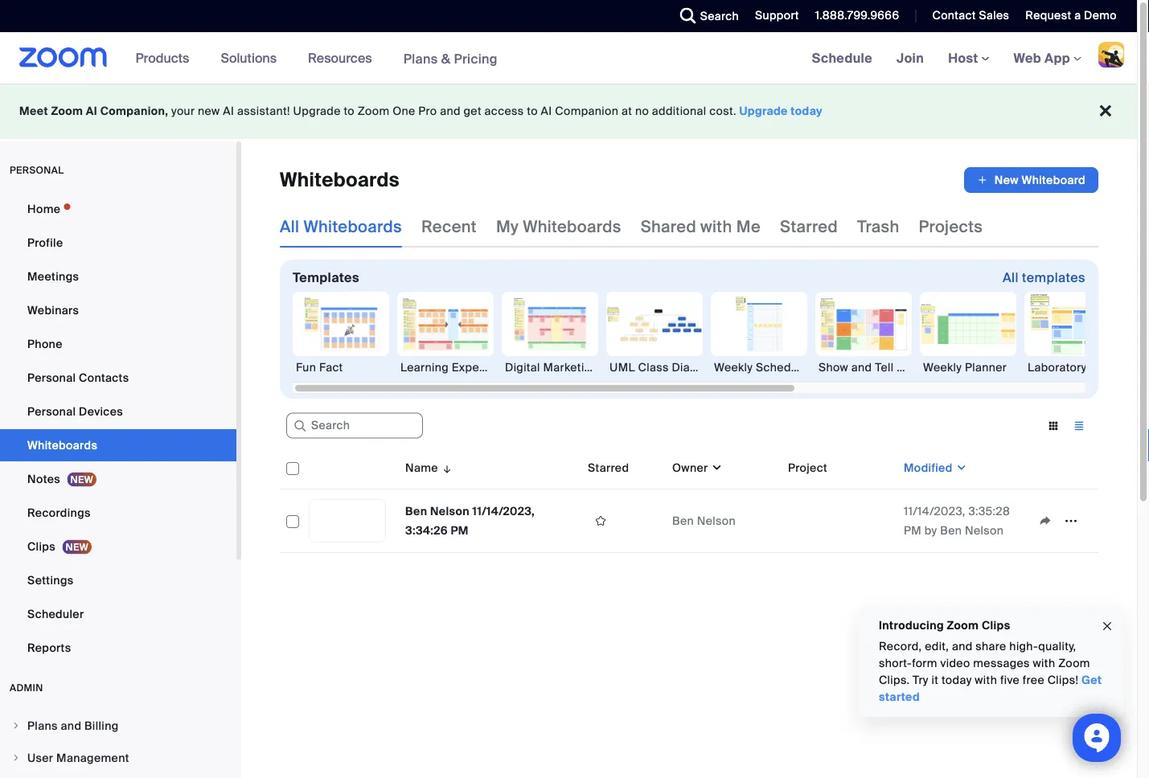 Task type: locate. For each thing, give the bounding box(es) containing it.
2 pm from the left
[[904, 523, 922, 538]]

free
[[1023, 673, 1045, 688]]

personal contacts link
[[0, 362, 237, 394]]

whiteboards
[[280, 168, 400, 193], [304, 216, 402, 237], [523, 216, 622, 237], [27, 438, 97, 453]]

pro
[[419, 104, 437, 119]]

ben inside 11/14/2023, 3:35:28 pm by ben nelson
[[941, 523, 963, 538]]

0 horizontal spatial clips
[[27, 539, 55, 554]]

digital marketing canvas
[[505, 360, 642, 375]]

personal down phone at the left
[[27, 371, 76, 385]]

starred inside tabs of all whiteboard page tab list
[[780, 216, 838, 237]]

report
[[1090, 360, 1128, 375]]

solutions button
[[221, 32, 284, 84]]

1 horizontal spatial plans
[[404, 50, 438, 67]]

2 canvas from the left
[[602, 360, 642, 375]]

whiteboard
[[1022, 173, 1086, 187]]

and inside record, edit, and share high-quality, short-form video messages with zoom clips. try it today with five free clips!
[[953, 640, 973, 655]]

grid mode, not selected image
[[1041, 419, 1067, 434]]

and left billing
[[61, 719, 82, 734]]

plans
[[404, 50, 438, 67], [27, 719, 58, 734]]

pm inside 11/14/2023, 3:35:28 pm by ben nelson
[[904, 523, 922, 538]]

personal
[[27, 371, 76, 385], [27, 404, 76, 419]]

to down resources dropdown button
[[344, 104, 355, 119]]

meetings
[[27, 269, 79, 284]]

personal for personal contacts
[[27, 371, 76, 385]]

contact
[[933, 8, 977, 23]]

0 horizontal spatial to
[[344, 104, 355, 119]]

11/14/2023,
[[473, 504, 535, 519], [904, 504, 966, 519]]

1 to from the left
[[344, 104, 355, 119]]

0 vertical spatial today
[[791, 104, 823, 119]]

1 horizontal spatial a
[[1075, 8, 1082, 23]]

meetings navigation
[[800, 32, 1138, 85]]

1 horizontal spatial schedule
[[812, 49, 873, 66]]

today inside record, edit, and share high-quality, short-form video messages with zoom clips. try it today with five free clips!
[[942, 673, 972, 688]]

ben inside ben nelson 11/14/2023, 3:34:26 pm
[[406, 504, 428, 519]]

0 horizontal spatial nelson
[[430, 504, 470, 519]]

1.888.799.9666
[[816, 8, 900, 23]]

tabs of all whiteboard page tab list
[[280, 206, 983, 248]]

and left get
[[440, 104, 461, 119]]

contact sales
[[933, 8, 1010, 23]]

sales
[[980, 8, 1010, 23]]

with right tell
[[897, 360, 920, 375]]

zoom
[[51, 104, 83, 119], [358, 104, 390, 119], [947, 618, 979, 633], [1059, 657, 1091, 671]]

plans and billing
[[27, 719, 119, 734]]

1 11/14/2023, from the left
[[473, 504, 535, 519]]

1 weekly from the left
[[715, 360, 753, 375]]

canvas
[[517, 360, 558, 375], [602, 360, 642, 375]]

plans & pricing link
[[404, 50, 498, 67], [404, 50, 498, 67]]

new
[[995, 173, 1019, 187]]

schedule
[[812, 49, 873, 66], [756, 360, 808, 375]]

plans right right icon
[[27, 719, 58, 734]]

1 vertical spatial plans
[[27, 719, 58, 734]]

nelson up 3:34:26
[[430, 504, 470, 519]]

list mode, selected image
[[1067, 419, 1093, 434]]

starred right me
[[780, 216, 838, 237]]

zoom right meet
[[51, 104, 83, 119]]

zoom inside record, edit, and share high-quality, short-form video messages with zoom clips. try it today with five free clips!
[[1059, 657, 1091, 671]]

2 weekly from the left
[[924, 360, 963, 375]]

modified button
[[904, 460, 968, 476]]

0 horizontal spatial a
[[923, 360, 929, 375]]

down image
[[708, 460, 723, 476]]

1 horizontal spatial canvas
[[602, 360, 642, 375]]

0 vertical spatial personal
[[27, 371, 76, 385]]

0 vertical spatial clips
[[27, 539, 55, 554]]

3:34:26
[[406, 523, 448, 538]]

plans left &
[[404, 50, 438, 67]]

0 horizontal spatial 11/14/2023,
[[473, 504, 535, 519]]

zoom logo image
[[19, 47, 108, 68]]

all whiteboards
[[280, 216, 402, 237]]

more options for ben nelson 11/14/2023, 3:34:26 pm image
[[1059, 514, 1085, 529]]

schedule inside schedule link
[[812, 49, 873, 66]]

0 horizontal spatial ai
[[86, 104, 97, 119]]

pm
[[451, 523, 469, 538], [904, 523, 922, 538]]

1 vertical spatial today
[[942, 673, 972, 688]]

schedule left show
[[756, 360, 808, 375]]

ai left companion at the top
[[541, 104, 552, 119]]

zoom up clips!
[[1059, 657, 1091, 671]]

1 horizontal spatial nelson
[[697, 514, 736, 529]]

with inside tabs of all whiteboard page tab list
[[701, 216, 733, 237]]

all inside tab list
[[280, 216, 300, 237]]

and left tell
[[852, 360, 873, 375]]

0 vertical spatial all
[[280, 216, 300, 237]]

2 horizontal spatial ai
[[541, 104, 552, 119]]

short-
[[879, 657, 913, 671]]

click to star the whiteboard ben nelson 11/14/2023, 3:34:26 pm image
[[588, 514, 614, 529]]

ai left "companion," on the left top
[[86, 104, 97, 119]]

get started link
[[879, 673, 1103, 705]]

0 vertical spatial a
[[1075, 8, 1082, 23]]

0 vertical spatial schedule
[[812, 49, 873, 66]]

0 horizontal spatial today
[[791, 104, 823, 119]]

a left demo
[[1075, 8, 1082, 23]]

meet zoom ai companion, your new ai assistant! upgrade to zoom one pro and get access to ai companion at no additional cost. upgrade today
[[19, 104, 823, 119]]

1.888.799.9666 button up join
[[804, 0, 904, 32]]

1 vertical spatial starred
[[588, 461, 630, 476]]

upgrade right 'cost.'
[[740, 104, 788, 119]]

Search text field
[[286, 413, 423, 439]]

all left templates
[[1003, 269, 1019, 286]]

canvas for digital marketing canvas
[[602, 360, 642, 375]]

laboratory
[[1028, 360, 1087, 375]]

request a demo
[[1026, 8, 1118, 23]]

right image
[[11, 722, 21, 731]]

home link
[[0, 193, 237, 225]]

learning experience canvas button
[[397, 292, 558, 376]]

1 horizontal spatial upgrade
[[740, 104, 788, 119]]

nelson inside ben nelson 11/14/2023, 3:34:26 pm
[[430, 504, 470, 519]]

pm left by
[[904, 523, 922, 538]]

1 horizontal spatial today
[[942, 673, 972, 688]]

zoom up edit,
[[947, 618, 979, 633]]

share image
[[1033, 514, 1059, 529]]

today down the video
[[942, 673, 972, 688]]

1 horizontal spatial clips
[[982, 618, 1011, 633]]

banner containing products
[[0, 32, 1138, 85]]

plans inside menu item
[[27, 719, 58, 734]]

by
[[925, 523, 938, 538]]

nelson inside 11/14/2023, 3:35:28 pm by ben nelson
[[966, 523, 1004, 538]]

1 horizontal spatial ai
[[223, 104, 234, 119]]

additional
[[652, 104, 707, 119]]

plans for plans and billing
[[27, 719, 58, 734]]

quality,
[[1039, 640, 1077, 655]]

whiteboards inside application
[[280, 168, 400, 193]]

edit,
[[925, 640, 950, 655]]

phone
[[27, 337, 63, 352]]

devices
[[79, 404, 123, 419]]

1 canvas from the left
[[517, 360, 558, 375]]

personal menu menu
[[0, 193, 237, 666]]

1 vertical spatial a
[[923, 360, 929, 375]]

2 horizontal spatial nelson
[[966, 523, 1004, 538]]

nelson down down image
[[697, 514, 736, 529]]

0 horizontal spatial starred
[[588, 461, 630, 476]]

close image
[[1102, 618, 1114, 636]]

2 upgrade from the left
[[740, 104, 788, 119]]

with inside show and tell with a twist element
[[897, 360, 920, 375]]

all inside button
[[1003, 269, 1019, 286]]

owner button
[[673, 460, 723, 476]]

upgrade down product information navigation
[[293, 104, 341, 119]]

weekly schedule button
[[711, 292, 808, 376]]

demo
[[1085, 8, 1118, 23]]

a left twist
[[923, 360, 929, 375]]

and inside menu item
[[61, 719, 82, 734]]

and inside the meet zoom ai companion, footer
[[440, 104, 461, 119]]

1 vertical spatial personal
[[27, 404, 76, 419]]

canvas for learning experience canvas
[[517, 360, 558, 375]]

1 pm from the left
[[451, 523, 469, 538]]

notes link
[[0, 463, 237, 496]]

admin
[[10, 682, 43, 695]]

ben right by
[[941, 523, 963, 538]]

1 horizontal spatial 11/14/2023,
[[904, 504, 966, 519]]

2 horizontal spatial ben
[[941, 523, 963, 538]]

profile picture image
[[1099, 42, 1125, 68]]

1 horizontal spatial starred
[[780, 216, 838, 237]]

1 horizontal spatial ben
[[673, 514, 694, 529]]

0 vertical spatial starred
[[780, 216, 838, 237]]

schedule down 1.888.799.9666
[[812, 49, 873, 66]]

clips up share
[[982, 618, 1011, 633]]

companion
[[555, 104, 619, 119]]

uml
[[610, 360, 636, 375]]

0 horizontal spatial schedule
[[756, 360, 808, 375]]

2 11/14/2023, from the left
[[904, 504, 966, 519]]

1 personal from the top
[[27, 371, 76, 385]]

reports
[[27, 641, 71, 656]]

your
[[171, 104, 195, 119]]

canvas inside button
[[602, 360, 642, 375]]

settings
[[27, 573, 74, 588]]

and up the video
[[953, 640, 973, 655]]

0 horizontal spatial pm
[[451, 523, 469, 538]]

and
[[440, 104, 461, 119], [852, 360, 873, 375], [953, 640, 973, 655], [61, 719, 82, 734]]

personal down personal contacts
[[27, 404, 76, 419]]

introducing
[[879, 618, 945, 633]]

0 horizontal spatial weekly
[[715, 360, 753, 375]]

products button
[[136, 32, 197, 84]]

app
[[1045, 49, 1071, 66]]

whiteboards down personal devices
[[27, 438, 97, 453]]

weekly inside button
[[924, 360, 963, 375]]

weekly inside button
[[715, 360, 753, 375]]

zoom left one
[[358, 104, 390, 119]]

application containing name
[[280, 447, 1111, 566]]

11/14/2023, inside 11/14/2023, 3:35:28 pm by ben nelson
[[904, 504, 966, 519]]

0 horizontal spatial all
[[280, 216, 300, 237]]

user management
[[27, 751, 129, 766]]

with left me
[[701, 216, 733, 237]]

0 horizontal spatial plans
[[27, 719, 58, 734]]

host button
[[949, 49, 990, 66]]

all up "templates"
[[280, 216, 300, 237]]

1 horizontal spatial all
[[1003, 269, 1019, 286]]

try
[[913, 673, 929, 688]]

1 horizontal spatial to
[[527, 104, 538, 119]]

all templates
[[1003, 269, 1086, 286]]

today inside the meet zoom ai companion, footer
[[791, 104, 823, 119]]

canvas inside button
[[517, 360, 558, 375]]

plans & pricing
[[404, 50, 498, 67]]

owner
[[673, 461, 708, 476]]

nelson down 3:35:28
[[966, 523, 1004, 538]]

meet
[[19, 104, 48, 119]]

no
[[636, 104, 649, 119]]

ben for ben nelson
[[673, 514, 694, 529]]

meet zoom ai companion, footer
[[0, 84, 1138, 139]]

banner
[[0, 32, 1138, 85]]

request a demo link
[[1014, 0, 1138, 32], [1026, 8, 1118, 23]]

whiteboards up all whiteboards
[[280, 168, 400, 193]]

form
[[913, 657, 938, 671]]

nelson for ben nelson 11/14/2023, 3:34:26 pm
[[430, 504, 470, 519]]

1 vertical spatial schedule
[[756, 360, 808, 375]]

laboratory report element
[[1025, 360, 1128, 376]]

trash
[[858, 216, 900, 237]]

home
[[27, 202, 61, 216]]

clips inside personal menu menu
[[27, 539, 55, 554]]

11/14/2023, 3:35:28 pm by ben nelson
[[904, 504, 1011, 538]]

ai right new
[[223, 104, 234, 119]]

1.888.799.9666 button up schedule link
[[816, 8, 900, 23]]

pm right 3:34:26
[[451, 523, 469, 538]]

to
[[344, 104, 355, 119], [527, 104, 538, 119]]

1 vertical spatial all
[[1003, 269, 1019, 286]]

plans inside product information navigation
[[404, 50, 438, 67]]

support link
[[744, 0, 804, 32], [756, 8, 800, 23]]

cell
[[782, 490, 898, 554]]

weekly schedule element
[[711, 360, 808, 376]]

assistant!
[[237, 104, 290, 119]]

personal contacts
[[27, 371, 129, 385]]

ben down 'owner'
[[673, 514, 694, 529]]

with up 'free'
[[1034, 657, 1056, 671]]

scheduler
[[27, 607, 84, 622]]

join link
[[885, 32, 937, 84]]

0 horizontal spatial upgrade
[[293, 104, 341, 119]]

0 horizontal spatial canvas
[[517, 360, 558, 375]]

0 horizontal spatial ben
[[406, 504, 428, 519]]

application
[[280, 447, 1111, 566], [1033, 509, 1093, 533]]

2 personal from the top
[[27, 404, 76, 419]]

1 horizontal spatial weekly
[[924, 360, 963, 375]]

today
[[791, 104, 823, 119], [942, 673, 972, 688]]

starred up click to star the whiteboard ben nelson 11/14/2023, 3:34:26 pm image
[[588, 461, 630, 476]]

admin menu menu
[[0, 711, 237, 779]]

cost.
[[710, 104, 737, 119]]

ben up 3:34:26
[[406, 504, 428, 519]]

to right access
[[527, 104, 538, 119]]

ben for ben nelson 11/14/2023, 3:34:26 pm
[[406, 504, 428, 519]]

today down schedule link
[[791, 104, 823, 119]]

request
[[1026, 8, 1072, 23]]

with
[[701, 216, 733, 237], [897, 360, 920, 375], [1034, 657, 1056, 671], [975, 673, 998, 688]]

1 horizontal spatial pm
[[904, 523, 922, 538]]

0 vertical spatial plans
[[404, 50, 438, 67]]

clips up the settings
[[27, 539, 55, 554]]

show and tell with a twist
[[819, 360, 960, 375]]

fun
[[296, 360, 316, 375]]



Task type: vqa. For each thing, say whether or not it's contained in the screenshot.
top right icon
no



Task type: describe. For each thing, give the bounding box(es) containing it.
laboratory report
[[1028, 360, 1128, 375]]

1 ai from the left
[[86, 104, 97, 119]]

profile
[[27, 235, 63, 250]]

weekly for weekly schedule
[[715, 360, 753, 375]]

get
[[464, 104, 482, 119]]

schedule link
[[800, 32, 885, 84]]

uml class diagram element
[[607, 360, 719, 376]]

messages
[[974, 657, 1031, 671]]

projects
[[919, 216, 983, 237]]

learning experience canvas element
[[397, 360, 558, 376]]

digital marketing canvas element
[[502, 360, 642, 376]]

ben nelson
[[673, 514, 736, 529]]

name
[[406, 461, 438, 476]]

down image
[[953, 460, 968, 476]]

personal for personal devices
[[27, 404, 76, 419]]

and inside button
[[852, 360, 873, 375]]

2 ai from the left
[[223, 104, 234, 119]]

weekly planner element
[[920, 360, 1017, 376]]

weekly schedule
[[715, 360, 808, 375]]

webinars
[[27, 303, 79, 318]]

me
[[737, 216, 761, 237]]

show
[[819, 360, 849, 375]]

plans for plans & pricing
[[404, 50, 438, 67]]

reports link
[[0, 632, 237, 665]]

resources button
[[308, 32, 379, 84]]

class
[[639, 360, 669, 375]]

diagram
[[672, 360, 719, 375]]

one
[[393, 104, 416, 119]]

companion,
[[100, 104, 168, 119]]

all for all templates
[[1003, 269, 1019, 286]]

meetings link
[[0, 261, 237, 293]]

experience
[[452, 360, 514, 375]]

twist
[[932, 360, 960, 375]]

tell
[[876, 360, 894, 375]]

pm inside ben nelson 11/14/2023, 3:34:26 pm
[[451, 523, 469, 538]]

scheduler link
[[0, 599, 237, 631]]

clips!
[[1048, 673, 1079, 688]]

clips.
[[879, 673, 910, 688]]

new
[[198, 104, 220, 119]]

new whiteboard button
[[965, 167, 1099, 193]]

11/14/2023, inside ben nelson 11/14/2023, 3:34:26 pm
[[473, 504, 535, 519]]

weekly planner button
[[920, 292, 1017, 376]]

shared with me
[[641, 216, 761, 237]]

pricing
[[454, 50, 498, 67]]

webinars link
[[0, 294, 237, 327]]

five
[[1001, 673, 1020, 688]]

show and tell with a twist element
[[816, 360, 960, 376]]

all templates button
[[1003, 265, 1086, 290]]

nelson for ben nelson
[[697, 514, 736, 529]]

user management menu item
[[0, 743, 237, 774]]

get
[[1082, 673, 1103, 688]]

learning experience canvas
[[401, 360, 558, 375]]

templates
[[1023, 269, 1086, 286]]

plans and billing menu item
[[0, 711, 237, 742]]

&
[[441, 50, 451, 67]]

introducing zoom clips
[[879, 618, 1011, 633]]

1 vertical spatial clips
[[982, 618, 1011, 633]]

1 upgrade from the left
[[293, 104, 341, 119]]

arrow down image
[[438, 459, 453, 478]]

management
[[56, 751, 129, 766]]

whiteboards application
[[280, 167, 1099, 193]]

phone link
[[0, 328, 237, 360]]

schedule inside weekly schedule element
[[756, 360, 808, 375]]

fun fact element
[[293, 360, 389, 376]]

all for all whiteboards
[[280, 216, 300, 237]]

whiteboards inside personal menu menu
[[27, 438, 97, 453]]

at
[[622, 104, 633, 119]]

record, edit, and share high-quality, short-form video messages with zoom clips. try it today with five free clips!
[[879, 640, 1091, 688]]

profile link
[[0, 227, 237, 259]]

personal devices link
[[0, 396, 237, 428]]

fact
[[319, 360, 343, 375]]

clips link
[[0, 531, 237, 563]]

planner
[[966, 360, 1008, 375]]

started
[[879, 690, 920, 705]]

add image
[[978, 172, 989, 188]]

my
[[496, 216, 519, 237]]

show and tell with a twist button
[[816, 292, 960, 376]]

whiteboards link
[[0, 430, 237, 462]]

weekly for weekly planner
[[924, 360, 963, 375]]

ben nelson 11/14/2023, 3:34:26 pm
[[406, 504, 535, 538]]

digital
[[505, 360, 541, 375]]

search
[[701, 8, 739, 23]]

product information navigation
[[124, 32, 510, 85]]

join
[[897, 49, 925, 66]]

shared
[[641, 216, 697, 237]]

2 to from the left
[[527, 104, 538, 119]]

support
[[756, 8, 800, 23]]

project
[[789, 461, 828, 476]]

a inside button
[[923, 360, 929, 375]]

whiteboards up "templates"
[[304, 216, 402, 237]]

web app button
[[1014, 49, 1082, 66]]

right image
[[11, 754, 21, 764]]

video
[[941, 657, 971, 671]]

notes
[[27, 472, 60, 487]]

starred inside application
[[588, 461, 630, 476]]

laboratory report button
[[1025, 292, 1128, 376]]

with down messages
[[975, 673, 998, 688]]

whiteboards right my
[[523, 216, 622, 237]]

settings link
[[0, 565, 237, 597]]

thumbnail of ben nelson 11/14/2023, 3:34:26 pm image
[[310, 500, 385, 542]]

search button
[[668, 0, 744, 32]]

3 ai from the left
[[541, 104, 552, 119]]

uml class diagram button
[[607, 292, 719, 376]]

high-
[[1010, 640, 1039, 655]]

fun fact
[[296, 360, 343, 375]]

fun fact button
[[293, 292, 389, 376]]



